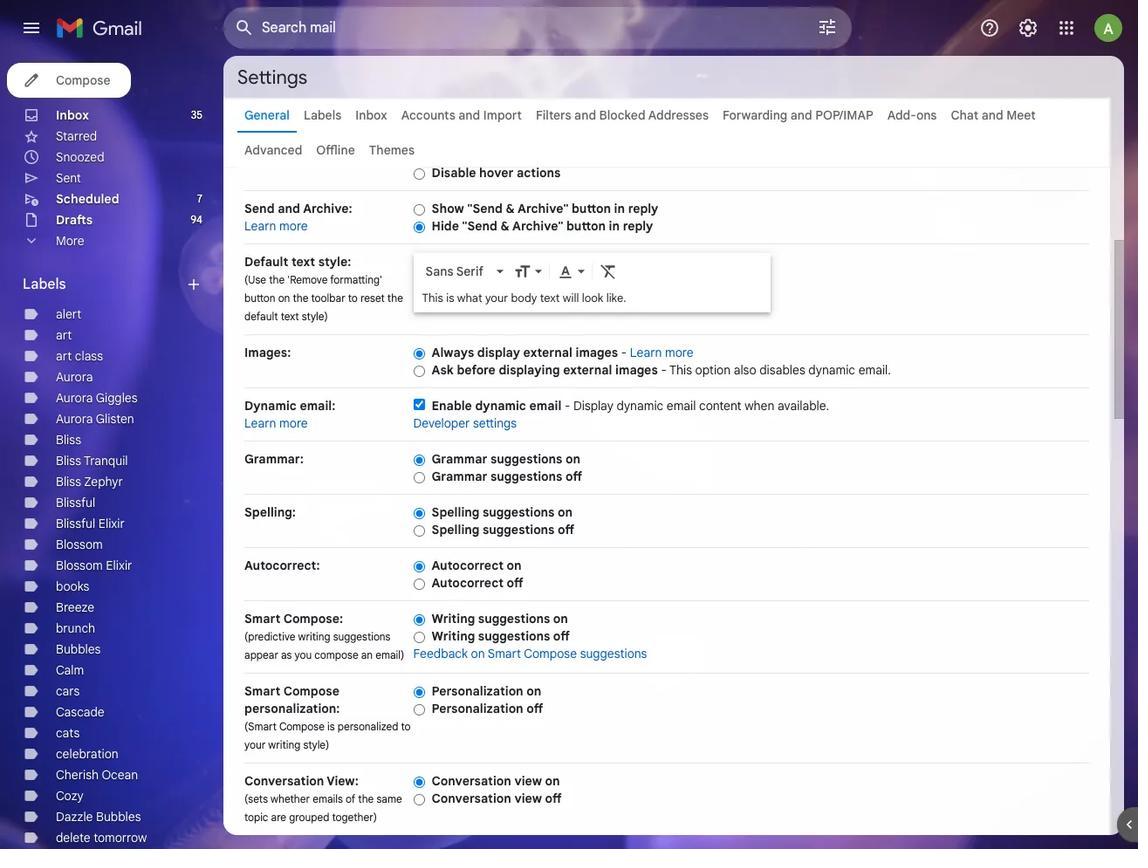 Task type: describe. For each thing, give the bounding box(es) containing it.
gmail image
[[56, 10, 151, 45]]

books
[[56, 579, 89, 595]]

1 vertical spatial learn
[[630, 345, 662, 361]]

body
[[511, 291, 537, 306]]

personalization off
[[432, 701, 543, 717]]

settings
[[237, 65, 307, 89]]

1 horizontal spatial your
[[485, 291, 508, 306]]

bliss tranquil link
[[56, 453, 128, 469]]

0 vertical spatial text
[[291, 254, 315, 270]]

button for show "send & archive" button in reply
[[572, 201, 611, 217]]

learn more link for email:
[[244, 416, 308, 431]]

1 vertical spatial this
[[669, 362, 692, 378]]

to inside smart compose personalization: (smart compose is personalized to your writing style)
[[401, 720, 411, 733]]

grouped
[[289, 811, 329, 824]]

cherish
[[56, 767, 99, 783]]

suggestions for writing suggestions on
[[478, 611, 550, 627]]

"send for hide
[[462, 218, 498, 234]]

available.
[[778, 398, 830, 414]]

1 vertical spatial -
[[661, 362, 667, 378]]

Ask before displaying external images radio
[[413, 365, 425, 378]]

snoozed
[[56, 149, 104, 165]]

on up "feedback on smart compose suggestions"
[[553, 611, 568, 627]]

Hide "Send & Archive" button in reply radio
[[413, 221, 425, 234]]

always display external images - learn more
[[432, 345, 694, 361]]

2 inbox link from the left
[[356, 107, 387, 123]]

suggestions for grammar suggestions off
[[491, 469, 563, 485]]

display
[[477, 345, 520, 361]]

compose up personalization:
[[283, 684, 340, 699]]

2 vertical spatial text
[[281, 310, 299, 323]]

off down personalization on
[[527, 701, 543, 717]]

calm link
[[56, 663, 84, 678]]

main menu image
[[21, 17, 42, 38]]

elixir for blissful elixir
[[98, 516, 125, 532]]

delete tomorrow
[[56, 830, 147, 846]]

cascade
[[56, 705, 104, 720]]

personalized
[[338, 720, 398, 733]]

the down default
[[269, 273, 285, 286]]

the inside conversation view: (sets whether emails of the same topic are grouped together)
[[358, 793, 374, 806]]

on inside default text style: (use the 'remove formatting' button on the toolbar to reset the default text style)
[[278, 292, 290, 305]]

chat
[[951, 107, 979, 123]]

suggestions inside smart compose: (predictive writing suggestions appear as you compose an email)
[[333, 630, 391, 643]]

zephyr
[[84, 474, 123, 490]]

Spelling suggestions on radio
[[413, 507, 425, 520]]

on down writing suggestions off
[[471, 646, 485, 662]]

style:
[[318, 254, 351, 270]]

hide
[[432, 218, 459, 234]]

delete
[[56, 830, 90, 846]]

conversation view: (sets whether emails of the same topic are grouped together)
[[244, 773, 402, 824]]

tranquil
[[84, 453, 128, 469]]

Always display external images radio
[[413, 347, 425, 360]]

and for pop/imap
[[791, 107, 813, 123]]

conversation for conversation view off
[[432, 791, 511, 807]]

1 vertical spatial smart
[[488, 646, 521, 662]]

off for conversation view on
[[545, 791, 562, 807]]

off up writing suggestions on
[[507, 575, 523, 591]]

send and archive: learn more
[[244, 201, 352, 234]]

blossom link
[[56, 537, 103, 553]]

offline
[[316, 142, 355, 158]]

Personalization on radio
[[413, 686, 425, 699]]

'remove
[[287, 273, 328, 286]]

compose down personalization:
[[279, 720, 325, 733]]

aurora link
[[56, 369, 93, 385]]

more button
[[0, 230, 210, 251]]

suggestions for grammar suggestions on
[[491, 451, 563, 467]]

writing for writing suggestions on
[[432, 611, 475, 627]]

the right reset
[[387, 292, 403, 305]]

2 inbox from the left
[[356, 107, 387, 123]]

advanced search options image
[[810, 10, 845, 45]]

Show "Send & Archive" button in reply radio
[[413, 203, 425, 216]]

to inside default text style: (use the 'remove formatting' button on the toolbar to reset the default text style)
[[348, 292, 358, 305]]

more
[[56, 233, 84, 249]]

sans serif option
[[422, 263, 493, 281]]

dazzle bubbles
[[56, 809, 141, 825]]

pop/imap
[[816, 107, 874, 123]]

dynamic email: learn more
[[244, 398, 336, 431]]

ask before displaying external images - this option also disables dynamic email.
[[432, 362, 891, 378]]

giggles
[[96, 390, 138, 406]]

drafts
[[56, 212, 93, 228]]

view for on
[[515, 773, 542, 789]]

forwarding
[[723, 107, 788, 123]]

addresses
[[648, 107, 709, 123]]

forwarding and pop/imap link
[[723, 107, 874, 123]]

conversation view on
[[432, 773, 560, 789]]

writing inside smart compose: (predictive writing suggestions appear as you compose an email)
[[298, 630, 330, 643]]

Writing suggestions off radio
[[413, 631, 425, 644]]

cars link
[[56, 684, 80, 699]]

and for blocked
[[575, 107, 596, 123]]

archive:
[[303, 201, 352, 217]]

advanced link
[[244, 142, 302, 158]]

art link
[[56, 327, 72, 343]]

formatting'
[[330, 273, 382, 286]]

email.
[[859, 362, 891, 378]]

compose down writing suggestions off
[[524, 646, 577, 662]]

1 horizontal spatial is
[[446, 291, 454, 306]]

view for off
[[515, 791, 542, 807]]

button inside default text style: (use the 'remove formatting' button on the toolbar to reset the default text style)
[[244, 292, 275, 305]]

send
[[244, 201, 275, 217]]

breeze link
[[56, 600, 94, 615]]

writing for writing suggestions off
[[432, 629, 475, 644]]

blissful for the blissful 'link'
[[56, 495, 95, 511]]

ons
[[917, 107, 937, 123]]

enable
[[432, 398, 472, 414]]

developer settings link
[[413, 416, 517, 431]]

aurora giggles
[[56, 390, 138, 406]]

7
[[197, 192, 203, 205]]

show "send & archive" button in reply
[[432, 201, 659, 217]]

- inside enable dynamic email - display dynamic email content when available. developer settings
[[565, 398, 570, 414]]

settings image
[[1018, 17, 1039, 38]]

conversation for conversation view: (sets whether emails of the same topic are grouped together)
[[244, 773, 324, 789]]

on down spelling suggestions off
[[507, 558, 522, 574]]

general
[[244, 107, 290, 123]]

blissful elixir
[[56, 516, 125, 532]]

aurora for aurora glisten
[[56, 411, 93, 427]]

1 vertical spatial bubbles
[[96, 809, 141, 825]]

labels heading
[[23, 276, 185, 293]]

personalization:
[[244, 701, 340, 717]]

accounts and import link
[[401, 107, 522, 123]]

compose
[[315, 649, 358, 662]]

default
[[244, 254, 288, 270]]

on down "feedback on smart compose suggestions"
[[527, 684, 542, 699]]

& for show
[[506, 201, 515, 217]]

show
[[432, 201, 464, 217]]

chat and meet link
[[951, 107, 1036, 123]]

enable dynamic email - display dynamic email content when available. developer settings
[[413, 398, 830, 431]]

books link
[[56, 579, 89, 595]]

cascade link
[[56, 705, 104, 720]]

feedback
[[413, 646, 468, 662]]

1 email from the left
[[529, 398, 562, 414]]

compose button
[[7, 63, 131, 98]]

dazzle bubbles link
[[56, 809, 141, 825]]

labels for labels heading
[[23, 276, 66, 293]]

more inside the send and archive: learn more
[[279, 218, 308, 234]]

off for grammar suggestions on
[[566, 469, 582, 485]]

sent
[[56, 170, 81, 186]]

personalization on
[[432, 684, 542, 699]]

Spelling suggestions off radio
[[413, 525, 425, 538]]

"send for show
[[467, 201, 503, 217]]

Conversation view on radio
[[413, 776, 425, 789]]

spelling suggestions on
[[432, 505, 573, 520]]

bliss zephyr
[[56, 474, 123, 490]]

the down 'remove at the top left of the page
[[293, 292, 309, 305]]

search mail image
[[229, 12, 260, 44]]

ocean
[[102, 767, 138, 783]]

0 horizontal spatial dynamic
[[475, 398, 526, 414]]

bliss for bliss tranquil
[[56, 453, 81, 469]]

learn more link for and
[[244, 218, 308, 234]]

(use
[[244, 273, 266, 286]]

in for hide "send & archive" button in reply
[[609, 218, 620, 234]]

always
[[432, 345, 474, 361]]

cherish ocean link
[[56, 767, 138, 783]]

archive" for hide
[[512, 218, 563, 234]]

cherish ocean
[[56, 767, 138, 783]]

meet
[[1007, 107, 1036, 123]]

personalization for personalization off
[[432, 701, 524, 717]]

Conversation view off radio
[[413, 793, 425, 806]]

import
[[484, 107, 522, 123]]



Task type: locate. For each thing, give the bounding box(es) containing it.
style) inside default text style: (use the 'remove formatting' button on the toolbar to reset the default text style)
[[302, 310, 328, 323]]

button
[[572, 201, 611, 217], [567, 218, 606, 234], [244, 292, 275, 305]]

this is what your body text will look like.
[[422, 291, 626, 306]]

2 personalization from the top
[[432, 701, 524, 717]]

what
[[457, 291, 482, 306]]

2 blossom from the top
[[56, 558, 103, 574]]

bliss tranquil
[[56, 453, 128, 469]]

formatting options toolbar
[[419, 255, 765, 287]]

bliss for bliss link
[[56, 432, 81, 448]]

0 vertical spatial labels
[[304, 107, 342, 123]]

off
[[566, 469, 582, 485], [558, 522, 574, 538], [507, 575, 523, 591], [553, 629, 570, 644], [527, 701, 543, 717], [545, 791, 562, 807]]

compose:
[[283, 611, 343, 627]]

learn down dynamic
[[244, 416, 276, 431]]

1 vertical spatial external
[[563, 362, 612, 378]]

inbox link up themes link
[[356, 107, 387, 123]]

1 vertical spatial writing
[[432, 629, 475, 644]]

starred link
[[56, 128, 97, 144]]

drafts link
[[56, 212, 93, 228]]

bliss up the bliss tranquil link
[[56, 432, 81, 448]]

1 vertical spatial autocorrect
[[432, 575, 504, 591]]

2 vertical spatial learn more link
[[244, 416, 308, 431]]

2 spelling from the top
[[432, 522, 480, 538]]

images up enable dynamic email - display dynamic email content when available. developer settings
[[616, 362, 658, 378]]

cats
[[56, 725, 80, 741]]

aurora glisten link
[[56, 411, 134, 427]]

conversation down the conversation view on
[[432, 791, 511, 807]]

is left personalized
[[327, 720, 335, 733]]

2 autocorrect from the top
[[432, 575, 504, 591]]

2 vertical spatial more
[[279, 416, 308, 431]]

autocorrect for autocorrect on
[[432, 558, 504, 574]]

blissful
[[56, 495, 95, 511], [56, 516, 95, 532]]

autocorrect down autocorrect on at left bottom
[[432, 575, 504, 591]]

0 horizontal spatial labels
[[23, 276, 66, 293]]

external up displaying
[[523, 345, 573, 361]]

1 vertical spatial art
[[56, 348, 72, 364]]

bubbles link
[[56, 642, 101, 657]]

actions
[[517, 165, 561, 181]]

0 vertical spatial blossom
[[56, 537, 103, 553]]

0 vertical spatial writing
[[432, 611, 475, 627]]

and for meet
[[982, 107, 1004, 123]]

like.
[[606, 291, 626, 306]]

2 view from the top
[[515, 791, 542, 807]]

archive"
[[518, 201, 569, 217], [512, 218, 563, 234]]

35
[[191, 108, 203, 121]]

1 vertical spatial text
[[540, 291, 560, 306]]

1 vertical spatial learn more link
[[630, 345, 694, 361]]

this left option
[[669, 362, 692, 378]]

1 vertical spatial your
[[244, 739, 266, 752]]

1 horizontal spatial dynamic
[[617, 398, 664, 414]]

blossom elixir link
[[56, 558, 132, 574]]

1 horizontal spatial labels
[[304, 107, 342, 123]]

- up ask before displaying external images - this option also disables dynamic email.
[[621, 345, 627, 361]]

1 vertical spatial "send
[[462, 218, 498, 234]]

bliss for bliss zephyr
[[56, 474, 81, 490]]

0 vertical spatial -
[[621, 345, 627, 361]]

1 art from the top
[[56, 327, 72, 343]]

learn down send
[[244, 218, 276, 234]]

blossom
[[56, 537, 103, 553], [56, 558, 103, 574]]

spelling right spelling suggestions on radio at the bottom of the page
[[432, 505, 480, 520]]

2 art from the top
[[56, 348, 72, 364]]

1 vertical spatial elixir
[[106, 558, 132, 574]]

0 vertical spatial "send
[[467, 201, 503, 217]]

0 vertical spatial writing
[[298, 630, 330, 643]]

2 grammar from the top
[[432, 469, 487, 485]]

labels navigation
[[0, 56, 223, 849]]

on down 'display'
[[566, 451, 581, 467]]

compose inside compose button
[[56, 72, 110, 88]]

0 horizontal spatial this
[[422, 291, 443, 306]]

button down show "send & archive" button in reply
[[567, 218, 606, 234]]

elixir for blossom elixir
[[106, 558, 132, 574]]

learn
[[244, 218, 276, 234], [630, 345, 662, 361], [244, 416, 276, 431]]

personalization down personalization on
[[432, 701, 524, 717]]

0 vertical spatial learn more link
[[244, 218, 308, 234]]

1 vertical spatial bliss
[[56, 453, 81, 469]]

1 aurora from the top
[[56, 369, 93, 385]]

2 vertical spatial button
[[244, 292, 275, 305]]

2 horizontal spatial dynamic
[[809, 362, 856, 378]]

learn inside dynamic email: learn more
[[244, 416, 276, 431]]

hover
[[479, 165, 514, 181]]

labels for labels link
[[304, 107, 342, 123]]

bliss
[[56, 432, 81, 448], [56, 453, 81, 469], [56, 474, 81, 490]]

1 inbox from the left
[[56, 107, 89, 123]]

advanced
[[244, 142, 302, 158]]

2 blissful from the top
[[56, 516, 95, 532]]

learn more link down dynamic
[[244, 416, 308, 431]]

labels inside navigation
[[23, 276, 66, 293]]

Writing suggestions on radio
[[413, 614, 425, 627]]

spelling
[[432, 505, 480, 520], [432, 522, 480, 538]]

images:
[[244, 345, 291, 361]]

1 vertical spatial is
[[327, 720, 335, 733]]

1 view from the top
[[515, 773, 542, 789]]

delete tomorrow link
[[56, 830, 147, 846]]

bliss up the blissful 'link'
[[56, 474, 81, 490]]

and left the pop/imap
[[791, 107, 813, 123]]

0 vertical spatial learn
[[244, 218, 276, 234]]

inbox up starred link on the left of page
[[56, 107, 89, 123]]

writing down (smart
[[268, 739, 301, 752]]

button for hide "send & archive" button in reply
[[567, 218, 606, 234]]

1 horizontal spatial inbox link
[[356, 107, 387, 123]]

"send right hide
[[462, 218, 498, 234]]

disables
[[760, 362, 806, 378]]

0 horizontal spatial -
[[565, 398, 570, 414]]

conversation for conversation view on
[[432, 773, 511, 789]]

1 vertical spatial in
[[609, 218, 620, 234]]

1 vertical spatial labels
[[23, 276, 66, 293]]

inbox up themes link
[[356, 107, 387, 123]]

archive" for show
[[518, 201, 569, 217]]

1 vertical spatial archive"
[[512, 218, 563, 234]]

spelling:
[[244, 505, 296, 520]]

on up conversation view off
[[545, 773, 560, 789]]

0 vertical spatial elixir
[[98, 516, 125, 532]]

remove formatting ‪(⌘\)‬ image
[[599, 263, 617, 281]]

1 grammar from the top
[[432, 451, 487, 467]]

-
[[621, 345, 627, 361], [661, 362, 667, 378], [565, 398, 570, 414]]

reply for hide "send & archive" button in reply
[[623, 218, 653, 234]]

breeze
[[56, 600, 94, 615]]

Autocorrect off radio
[[413, 578, 425, 591]]

1 vertical spatial blossom
[[56, 558, 103, 574]]

is left what
[[446, 291, 454, 306]]

inbox inside labels navigation
[[56, 107, 89, 123]]

1 vertical spatial view
[[515, 791, 542, 807]]

cozy
[[56, 788, 84, 804]]

ask
[[432, 362, 454, 378]]

1 vertical spatial reply
[[623, 218, 653, 234]]

filters
[[536, 107, 571, 123]]

more up ask before displaying external images - this option also disables dynamic email.
[[665, 345, 694, 361]]

1 vertical spatial writing
[[268, 739, 301, 752]]

1 personalization from the top
[[432, 684, 524, 699]]

autocorrect for autocorrect off
[[432, 575, 504, 591]]

elixir up blossom link
[[98, 516, 125, 532]]

before
[[457, 362, 496, 378]]

archive" up hide "send & archive" button in reply
[[518, 201, 569, 217]]

view down the conversation view on
[[515, 791, 542, 807]]

1 blossom from the top
[[56, 537, 103, 553]]

& for hide
[[501, 218, 510, 234]]

smart down writing suggestions off
[[488, 646, 521, 662]]

0 vertical spatial art
[[56, 327, 72, 343]]

grammar:
[[244, 451, 304, 467]]

1 vertical spatial personalization
[[432, 701, 524, 717]]

to down formatting'
[[348, 292, 358, 305]]

1 vertical spatial button
[[567, 218, 606, 234]]

suggestions for spelling suggestions on
[[483, 505, 555, 520]]

0 vertical spatial images
[[576, 345, 618, 361]]

art class
[[56, 348, 103, 364]]

and for import
[[459, 107, 480, 123]]

offline link
[[316, 142, 355, 158]]

2 horizontal spatial -
[[661, 362, 667, 378]]

1 horizontal spatial inbox
[[356, 107, 387, 123]]

None search field
[[223, 7, 852, 49]]

1 vertical spatial aurora
[[56, 390, 93, 406]]

dynamic up settings
[[475, 398, 526, 414]]

smart up '(predictive'
[[244, 611, 281, 627]]

0 horizontal spatial your
[[244, 739, 266, 752]]

blissful link
[[56, 495, 95, 511]]

also
[[734, 362, 757, 378]]

blossom down the blissful elixir link
[[56, 537, 103, 553]]

reply for show "send & archive" button in reply
[[628, 201, 659, 217]]

2 vertical spatial smart
[[244, 684, 281, 699]]

on up spelling suggestions off
[[558, 505, 573, 520]]

0 vertical spatial bliss
[[56, 432, 81, 448]]

off down spelling suggestions on
[[558, 522, 574, 538]]

is inside smart compose personalization: (smart compose is personalized to your writing style)
[[327, 720, 335, 733]]

text
[[291, 254, 315, 270], [540, 291, 560, 306], [281, 310, 299, 323]]

0 horizontal spatial inbox link
[[56, 107, 89, 123]]

& up hide "send & archive" button in reply
[[506, 201, 515, 217]]

0 vertical spatial aurora
[[56, 369, 93, 385]]

general link
[[244, 107, 290, 123]]

compose down gmail image
[[56, 72, 110, 88]]

default
[[244, 310, 278, 323]]

3 bliss from the top
[[56, 474, 81, 490]]

grammar suggestions off
[[432, 469, 582, 485]]

personalization for personalization on
[[432, 684, 524, 699]]

0 vertical spatial to
[[348, 292, 358, 305]]

conversation up whether at the bottom left of the page
[[244, 773, 324, 789]]

add-
[[888, 107, 917, 123]]

Disable hover actions radio
[[413, 167, 425, 181]]

1 blissful from the top
[[56, 495, 95, 511]]

blissful for blissful elixir
[[56, 516, 95, 532]]

view up conversation view off
[[515, 773, 542, 789]]

labels link
[[304, 107, 342, 123]]

conversation inside conversation view: (sets whether emails of the same topic are grouped together)
[[244, 773, 324, 789]]

bliss down bliss link
[[56, 453, 81, 469]]

"send
[[467, 201, 503, 217], [462, 218, 498, 234]]

aurora down art class link
[[56, 369, 93, 385]]

reset
[[361, 292, 385, 305]]

blissful down "bliss zephyr" link
[[56, 495, 95, 511]]

art down art link
[[56, 348, 72, 364]]

0 vertical spatial in
[[614, 201, 625, 217]]

on down 'remove at the top left of the page
[[278, 292, 290, 305]]

add-ons link
[[888, 107, 937, 123]]

1 vertical spatial more
[[665, 345, 694, 361]]

1 inbox link from the left
[[56, 107, 89, 123]]

email down displaying
[[529, 398, 562, 414]]

autocorrect
[[432, 558, 504, 574], [432, 575, 504, 591]]

0 vertical spatial reply
[[628, 201, 659, 217]]

2 writing from the top
[[432, 629, 475, 644]]

1 vertical spatial to
[[401, 720, 411, 733]]

scheduled
[[56, 191, 119, 207]]

1 vertical spatial &
[[501, 218, 510, 234]]

chat and meet
[[951, 107, 1036, 123]]

0 vertical spatial external
[[523, 345, 573, 361]]

cars
[[56, 684, 80, 699]]

style) down toolbar
[[302, 310, 328, 323]]

- left 'display'
[[565, 398, 570, 414]]

accounts and import
[[401, 107, 522, 123]]

grammar right grammar suggestions off radio
[[432, 469, 487, 485]]

grammar for grammar suggestions off
[[432, 469, 487, 485]]

dynamic
[[244, 398, 297, 414]]

learn inside the send and archive: learn more
[[244, 218, 276, 234]]

support image
[[980, 17, 1000, 38]]

1 vertical spatial grammar
[[432, 469, 487, 485]]

email left content
[[667, 398, 696, 414]]

in for show "send & archive" button in reply
[[614, 201, 625, 217]]

more inside dynamic email: learn more
[[279, 416, 308, 431]]

option
[[695, 362, 731, 378]]

art for art class
[[56, 348, 72, 364]]

autocorrect up autocorrect off
[[432, 558, 504, 574]]

2 bliss from the top
[[56, 453, 81, 469]]

reply
[[628, 201, 659, 217], [623, 218, 653, 234]]

and left import
[[459, 107, 480, 123]]

bubbles down brunch
[[56, 642, 101, 657]]

1 horizontal spatial this
[[669, 362, 692, 378]]

art for art link
[[56, 327, 72, 343]]

0 horizontal spatial email
[[529, 398, 562, 414]]

your down (smart
[[244, 739, 266, 752]]

spelling for spelling suggestions off
[[432, 522, 480, 538]]

blissful down the blissful 'link'
[[56, 516, 95, 532]]

conversation up conversation view off
[[432, 773, 511, 789]]

0 vertical spatial bubbles
[[56, 642, 101, 657]]

1 spelling from the top
[[432, 505, 480, 520]]

feedback on smart compose suggestions
[[413, 646, 647, 662]]

smart for smart compose personalization:
[[244, 684, 281, 699]]

this
[[422, 291, 443, 306], [669, 362, 692, 378]]

blossom down blossom link
[[56, 558, 103, 574]]

your inside smart compose personalization: (smart compose is personalized to your writing style)
[[244, 739, 266, 752]]

0 vertical spatial &
[[506, 201, 515, 217]]

0 vertical spatial autocorrect
[[432, 558, 504, 574]]

0 vertical spatial grammar
[[432, 451, 487, 467]]

2 vertical spatial -
[[565, 398, 570, 414]]

smart inside smart compose: (predictive writing suggestions appear as you compose an email)
[[244, 611, 281, 627]]

text right default
[[281, 310, 299, 323]]

archive" down show "send & archive" button in reply
[[512, 218, 563, 234]]

forwarding and pop/imap
[[723, 107, 874, 123]]

style) inside smart compose personalization: (smart compose is personalized to your writing style)
[[303, 739, 329, 752]]

Grammar suggestions off radio
[[413, 471, 425, 484]]

off down the conversation view on
[[545, 791, 562, 807]]

0 vertical spatial archive"
[[518, 201, 569, 217]]

dynamic
[[809, 362, 856, 378], [475, 398, 526, 414], [617, 398, 664, 414]]

1 writing from the top
[[432, 611, 475, 627]]

1 vertical spatial blissful
[[56, 516, 95, 532]]

the right of
[[358, 793, 374, 806]]

to
[[348, 292, 358, 305], [401, 720, 411, 733]]

learn more link down send
[[244, 218, 308, 234]]

0 vertical spatial blissful
[[56, 495, 95, 511]]

0 vertical spatial more
[[279, 218, 308, 234]]

button up default
[[244, 292, 275, 305]]

sent link
[[56, 170, 81, 186]]

0 horizontal spatial inbox
[[56, 107, 89, 123]]

inbox
[[56, 107, 89, 123], [356, 107, 387, 123]]

to right personalized
[[401, 720, 411, 733]]

button up hide "send & archive" button in reply
[[572, 201, 611, 217]]

3 aurora from the top
[[56, 411, 93, 427]]

grammar for grammar suggestions on
[[432, 451, 487, 467]]

dazzle
[[56, 809, 93, 825]]

2 vertical spatial aurora
[[56, 411, 93, 427]]

writing right writing suggestions on radio
[[432, 611, 475, 627]]

0 horizontal spatial to
[[348, 292, 358, 305]]

smart up personalization:
[[244, 684, 281, 699]]

filters and blocked addresses
[[536, 107, 709, 123]]

spelling right the spelling suggestions off option
[[432, 522, 480, 538]]

Autocorrect on radio
[[413, 560, 425, 573]]

and for archive:
[[278, 201, 300, 217]]

same
[[377, 793, 402, 806]]

0 vertical spatial smart
[[244, 611, 281, 627]]

suggestions for writing suggestions off
[[478, 629, 550, 644]]

off for spelling suggestions on
[[558, 522, 574, 538]]

dynamic left email.
[[809, 362, 856, 378]]

grammar down developer settings 'link'
[[432, 451, 487, 467]]

feedback on smart compose suggestions link
[[413, 646, 647, 662]]

aurora down aurora link at the left of page
[[56, 390, 93, 406]]

inbox link
[[56, 107, 89, 123], [356, 107, 387, 123]]

smart compose: (predictive writing suggestions appear as you compose an email)
[[244, 611, 404, 662]]

smart for smart compose:
[[244, 611, 281, 627]]

this down sans at the left top of the page
[[422, 291, 443, 306]]

0 vertical spatial button
[[572, 201, 611, 217]]

suggestions for spelling suggestions off
[[483, 522, 555, 538]]

1 vertical spatial spelling
[[432, 522, 480, 538]]

1 vertical spatial style)
[[303, 739, 329, 752]]

0 vertical spatial spelling
[[432, 505, 480, 520]]

None checkbox
[[413, 399, 425, 410]]

text left the will
[[540, 291, 560, 306]]

blocked
[[599, 107, 646, 123]]

aurora for aurora link at the left of page
[[56, 369, 93, 385]]

1 vertical spatial images
[[616, 362, 658, 378]]

blossom for blossom elixir
[[56, 558, 103, 574]]

1 horizontal spatial to
[[401, 720, 411, 733]]

2 email from the left
[[667, 398, 696, 414]]

conversation view off
[[432, 791, 562, 807]]

dynamic down ask before displaying external images - this option also disables dynamic email.
[[617, 398, 664, 414]]

snoozed link
[[56, 149, 104, 165]]

0 vertical spatial is
[[446, 291, 454, 306]]

1 bliss from the top
[[56, 432, 81, 448]]

Grammar suggestions on radio
[[413, 454, 425, 467]]

1 horizontal spatial email
[[667, 398, 696, 414]]

inbox link up starred link on the left of page
[[56, 107, 89, 123]]

email:
[[300, 398, 336, 414]]

0 vertical spatial personalization
[[432, 684, 524, 699]]

more down dynamic
[[279, 416, 308, 431]]

labels
[[304, 107, 342, 123], [23, 276, 66, 293]]

art down "alert"
[[56, 327, 72, 343]]

0 vertical spatial style)
[[302, 310, 328, 323]]

personalization up "personalization off"
[[432, 684, 524, 699]]

1 autocorrect from the top
[[432, 558, 504, 574]]

0 horizontal spatial is
[[327, 720, 335, 733]]

1 horizontal spatial -
[[621, 345, 627, 361]]

and right chat
[[982, 107, 1004, 123]]

smart inside smart compose personalization: (smart compose is personalized to your writing style)
[[244, 684, 281, 699]]

brunch
[[56, 621, 95, 636]]

and right filters
[[575, 107, 596, 123]]

and inside the send and archive: learn more
[[278, 201, 300, 217]]

2 vertical spatial learn
[[244, 416, 276, 431]]

0 vertical spatial your
[[485, 291, 508, 306]]

- left option
[[661, 362, 667, 378]]

aurora for aurora giggles
[[56, 390, 93, 406]]

Search mail text field
[[262, 19, 768, 37]]

cozy link
[[56, 788, 84, 804]]

0 vertical spatial this
[[422, 291, 443, 306]]

labels up alert link
[[23, 276, 66, 293]]

0 vertical spatial view
[[515, 773, 542, 789]]

spelling for spelling suggestions on
[[432, 505, 480, 520]]

writing inside smart compose personalization: (smart compose is personalized to your writing style)
[[268, 739, 301, 752]]

disable
[[432, 165, 476, 181]]

2 aurora from the top
[[56, 390, 93, 406]]

& down show "send & archive" button in reply
[[501, 218, 510, 234]]

autocorrect on
[[432, 558, 522, 574]]

celebration
[[56, 746, 118, 762]]

writing up feedback on the left bottom
[[432, 629, 475, 644]]

more down archive:
[[279, 218, 308, 234]]

blossom for blossom link
[[56, 537, 103, 553]]

bubbles up tomorrow
[[96, 809, 141, 825]]

elixir
[[98, 516, 125, 532], [106, 558, 132, 574]]

your right what
[[485, 291, 508, 306]]

external down always display external images - learn more
[[563, 362, 612, 378]]

off for writing suggestions on
[[553, 629, 570, 644]]

and right send
[[278, 201, 300, 217]]

developer
[[413, 416, 470, 431]]

2 vertical spatial bliss
[[56, 474, 81, 490]]

text up 'remove at the top left of the page
[[291, 254, 315, 270]]

Personalization off radio
[[413, 703, 425, 717]]

themes link
[[369, 142, 415, 158]]

will
[[563, 291, 579, 306]]



Task type: vqa. For each thing, say whether or not it's contained in the screenshot.
the right Labels
yes



